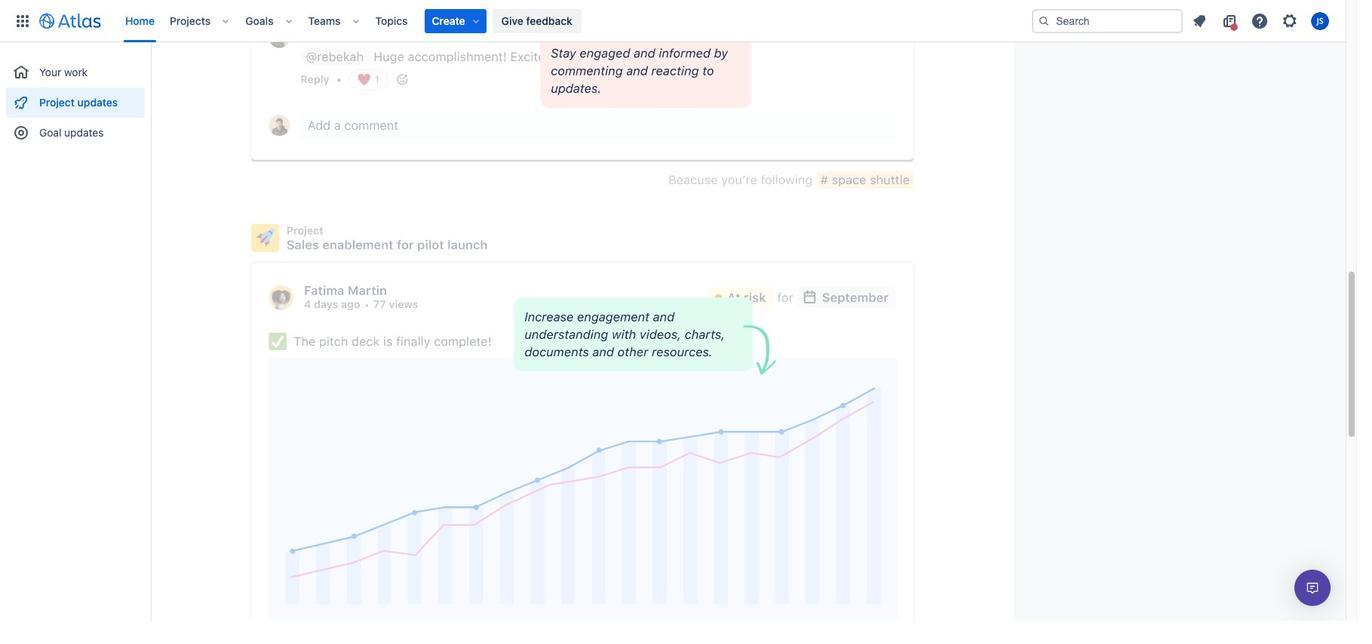 Task type: vqa. For each thing, say whether or not it's contained in the screenshot.
third Heading from the top of the page
no



Task type: describe. For each thing, give the bounding box(es) containing it.
notifications image
[[1191, 12, 1209, 30]]

project
[[39, 96, 75, 109]]

account image
[[1312, 12, 1330, 30]]

top element
[[9, 0, 1033, 42]]

feedback
[[526, 14, 573, 27]]

switch to... image
[[14, 12, 32, 30]]

home link
[[121, 9, 159, 33]]

group containing your work
[[6, 42, 145, 152]]

goal updates
[[39, 126, 104, 139]]

create button
[[425, 9, 487, 33]]

teams link
[[304, 9, 345, 33]]

open intercom messenger image
[[1304, 579, 1322, 597]]

goals link
[[241, 9, 278, 33]]

goal updates link
[[6, 118, 145, 148]]

increase engagement and understanding with videos, charts, documents, and other resources image
[[251, 204, 915, 621]]

search image
[[1039, 15, 1051, 27]]

stay engaged and informed by commenting and reacting to updates image
[[251, 0, 915, 204]]

goals
[[246, 14, 274, 27]]

projects
[[170, 14, 211, 27]]



Task type: locate. For each thing, give the bounding box(es) containing it.
topics link
[[371, 9, 413, 33]]

group
[[6, 42, 145, 152]]

your
[[39, 66, 61, 79]]

0 vertical spatial updates
[[77, 96, 118, 109]]

home
[[125, 14, 155, 27]]

project updates
[[39, 96, 118, 109]]

topics
[[376, 14, 408, 27]]

help image
[[1251, 12, 1270, 30]]

goal
[[39, 126, 61, 139]]

create
[[432, 14, 465, 27]]

your work
[[39, 66, 88, 79]]

projects link
[[165, 9, 215, 33]]

updates down the your work link
[[77, 96, 118, 109]]

your work link
[[6, 57, 145, 88]]

updates
[[77, 96, 118, 109], [64, 126, 104, 139]]

work
[[64, 66, 88, 79]]

updates inside project updates link
[[77, 96, 118, 109]]

updates for project updates
[[77, 96, 118, 109]]

give feedback button
[[493, 9, 582, 33]]

updates down "project updates"
[[64, 126, 104, 139]]

teams
[[308, 14, 341, 27]]

give feedback
[[502, 14, 573, 27]]

updates for goal updates
[[64, 126, 104, 139]]

banner
[[0, 0, 1347, 42]]

updates inside goal updates link
[[64, 126, 104, 139]]

Search field
[[1033, 9, 1184, 33]]

banner containing home
[[0, 0, 1347, 42]]

1 vertical spatial updates
[[64, 126, 104, 139]]

settings image
[[1282, 12, 1300, 30]]

project updates link
[[6, 88, 145, 118]]

give
[[502, 14, 524, 27]]



